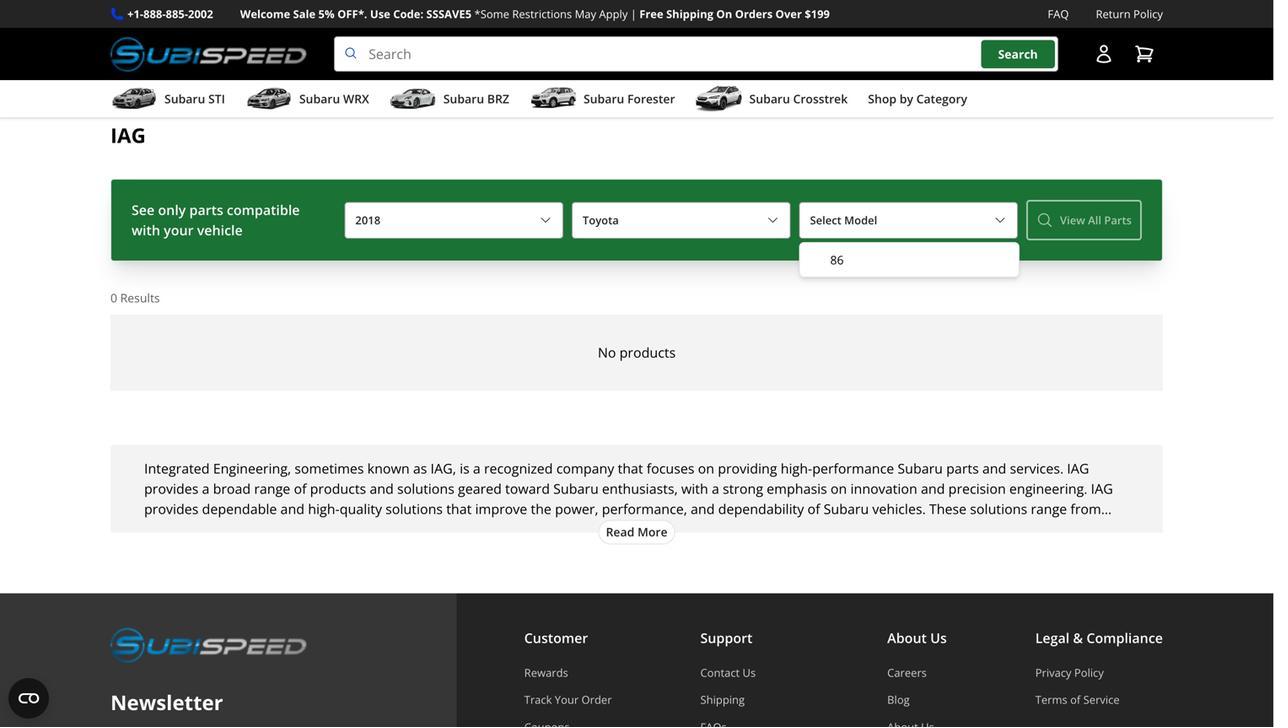 Task type: locate. For each thing, give the bounding box(es) containing it.
1 horizontal spatial policy
[[1134, 6, 1164, 22]]

0 horizontal spatial policy
[[1075, 665, 1105, 680]]

0 results
[[111, 290, 160, 306]]

us for contact us
[[743, 665, 756, 680]]

compatible
[[227, 201, 300, 219]]

free
[[640, 6, 664, 22]]

welcome sale 5% off*. use code: sssave5 *some restrictions may apply | free shipping on orders over $199
[[240, 6, 830, 22]]

see only parts compatible with your vehicle
[[132, 201, 300, 239]]

iag
[[111, 122, 146, 149]]

1 vertical spatial policy
[[1075, 665, 1105, 680]]

order
[[582, 692, 612, 708]]

+1-888-885-2002 link
[[127, 5, 213, 23]]

1 vertical spatial us
[[743, 665, 756, 680]]

parts
[[189, 201, 223, 219]]

shipping
[[667, 6, 714, 22], [701, 692, 745, 708]]

legal
[[1036, 629, 1070, 647]]

more
[[638, 524, 668, 540]]

about
[[888, 629, 927, 647]]

$199
[[805, 6, 830, 22]]

86
[[831, 252, 844, 268]]

read
[[606, 524, 635, 540]]

privacy policy link
[[1036, 665, 1164, 680]]

|
[[631, 6, 637, 22]]

terms of service
[[1036, 692, 1120, 708]]

us
[[931, 629, 948, 647], [743, 665, 756, 680]]

apply
[[600, 6, 628, 22]]

policy inside return policy link
[[1134, 6, 1164, 22]]

see
[[132, 201, 155, 219]]

orders
[[736, 6, 773, 22]]

policy
[[1134, 6, 1164, 22], [1075, 665, 1105, 680]]

results
[[120, 290, 160, 306]]

0 vertical spatial shipping
[[667, 6, 714, 22]]

welcome
[[240, 6, 290, 22]]

policy right 'return'
[[1134, 6, 1164, 22]]

&
[[1074, 629, 1084, 647]]

0 vertical spatial policy
[[1134, 6, 1164, 22]]

track your order
[[525, 692, 612, 708]]

read more
[[606, 524, 668, 540]]

0 horizontal spatial us
[[743, 665, 756, 680]]

compliance
[[1087, 629, 1164, 647]]

off*.
[[338, 6, 368, 22]]

policy for return policy
[[1134, 6, 1164, 22]]

may
[[575, 6, 597, 22]]

policy up terms of service link
[[1075, 665, 1105, 680]]

1 horizontal spatial us
[[931, 629, 948, 647]]

shipping left "on"
[[667, 6, 714, 22]]

policy for privacy policy
[[1075, 665, 1105, 680]]

search button
[[982, 40, 1056, 68]]

only
[[158, 201, 186, 219]]

track your order link
[[525, 692, 612, 708]]

us right 'about'
[[931, 629, 948, 647]]

use
[[370, 6, 391, 22]]

products
[[620, 343, 676, 362]]

sssave5
[[427, 6, 472, 22]]

0 vertical spatial us
[[931, 629, 948, 647]]

search
[[999, 46, 1039, 62]]

faq
[[1049, 6, 1070, 22]]

vehicle
[[197, 221, 243, 239]]

with
[[132, 221, 160, 239]]

shipping down contact
[[701, 692, 745, 708]]

careers link
[[888, 665, 948, 680]]

blog
[[888, 692, 910, 708]]

us up the shipping link
[[743, 665, 756, 680]]

service
[[1084, 692, 1120, 708]]



Task type: describe. For each thing, give the bounding box(es) containing it.
rewards link
[[525, 665, 612, 680]]

open widget image
[[8, 679, 49, 719]]

return policy link
[[1097, 5, 1164, 23]]

no
[[598, 343, 616, 362]]

search input field
[[334, 36, 1059, 72]]

terms
[[1036, 692, 1068, 708]]

on
[[717, 6, 733, 22]]

about us
[[888, 629, 948, 647]]

sale
[[293, 6, 316, 22]]

support
[[701, 629, 753, 647]]

shipping link
[[701, 692, 799, 708]]

track
[[525, 692, 552, 708]]

0
[[111, 290, 117, 306]]

return
[[1097, 6, 1131, 22]]

legal & compliance
[[1036, 629, 1164, 647]]

your
[[164, 221, 194, 239]]

of
[[1071, 692, 1081, 708]]

code:
[[393, 6, 424, 22]]

contact us link
[[701, 665, 799, 680]]

privacy
[[1036, 665, 1072, 680]]

privacy policy
[[1036, 665, 1105, 680]]

faq link
[[1049, 5, 1070, 23]]

contact
[[701, 665, 740, 680]]

885-
[[166, 6, 188, 22]]

restrictions
[[513, 6, 572, 22]]

newsletter
[[111, 689, 223, 716]]

return policy
[[1097, 6, 1164, 22]]

your
[[555, 692, 579, 708]]

blog link
[[888, 692, 948, 708]]

+1-888-885-2002
[[127, 6, 213, 22]]

2002
[[188, 6, 213, 22]]

terms of service link
[[1036, 692, 1164, 708]]

888-
[[144, 6, 166, 22]]

1 vertical spatial shipping
[[701, 692, 745, 708]]

careers
[[888, 665, 927, 680]]

+1-
[[127, 6, 144, 22]]

us for about us
[[931, 629, 948, 647]]

no products
[[598, 343, 676, 362]]

*some
[[475, 6, 510, 22]]

5%
[[319, 6, 335, 22]]

rewards
[[525, 665, 569, 680]]

over
[[776, 6, 802, 22]]

customer
[[525, 629, 588, 647]]

contact us
[[701, 665, 756, 680]]



Task type: vqa. For each thing, say whether or not it's contained in the screenshot.


